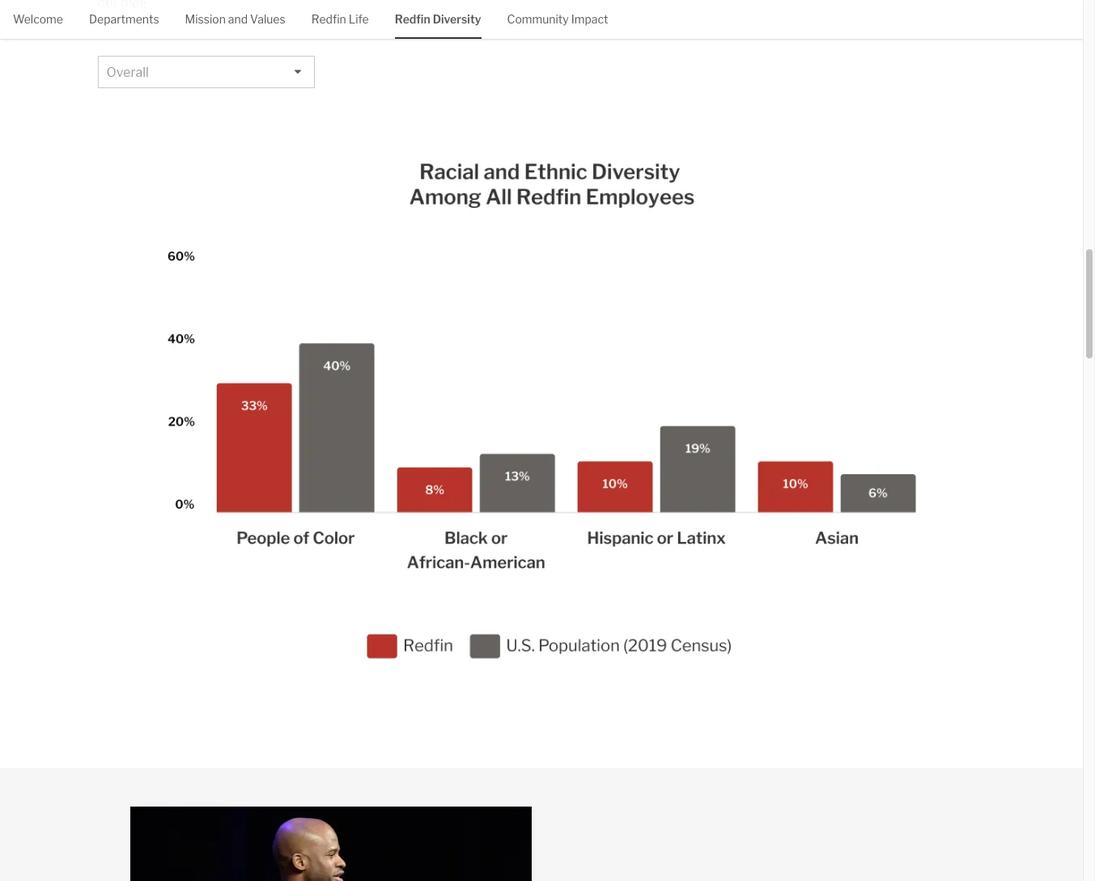 Task type: locate. For each thing, give the bounding box(es) containing it.
redfin diversity link
[[395, 0, 482, 37]]

1 redfin from the left
[[312, 12, 346, 26]]

life
[[349, 12, 369, 26]]

mission and values link
[[185, 0, 286, 37]]

redfin for redfin life
[[312, 12, 346, 26]]

impact
[[572, 12, 609, 26]]

redfin diversity
[[395, 12, 482, 26]]

redfin left 'life' at the top left
[[312, 12, 346, 26]]

0 horizontal spatial redfin
[[312, 12, 346, 26]]

diversity
[[433, 12, 482, 26]]

welcome link
[[13, 0, 63, 37]]

graph of overall diversity at redfin image
[[98, 114, 986, 706]]

redfin
[[312, 12, 346, 26], [395, 12, 431, 26]]

redfin life
[[312, 12, 369, 26]]

redfin life link
[[312, 0, 369, 37]]

values
[[250, 12, 286, 26]]

redfin left diversity
[[395, 12, 431, 26]]

2 redfin from the left
[[395, 12, 431, 26]]

overall
[[107, 65, 149, 80]]

mission
[[185, 12, 226, 26]]

1 horizontal spatial redfin
[[395, 12, 431, 26]]

community impact
[[507, 12, 609, 26]]

and
[[228, 12, 248, 26]]

redfin for redfin diversity
[[395, 12, 431, 26]]



Task type: vqa. For each thing, say whether or not it's contained in the screenshot.
Overall
yes



Task type: describe. For each thing, give the bounding box(es) containing it.
welcome
[[13, 12, 63, 26]]

departments link
[[89, 0, 159, 37]]

community impact link
[[507, 0, 609, 37]]

mission and values
[[185, 12, 286, 26]]

departments
[[89, 12, 159, 26]]

community
[[507, 12, 569, 26]]



